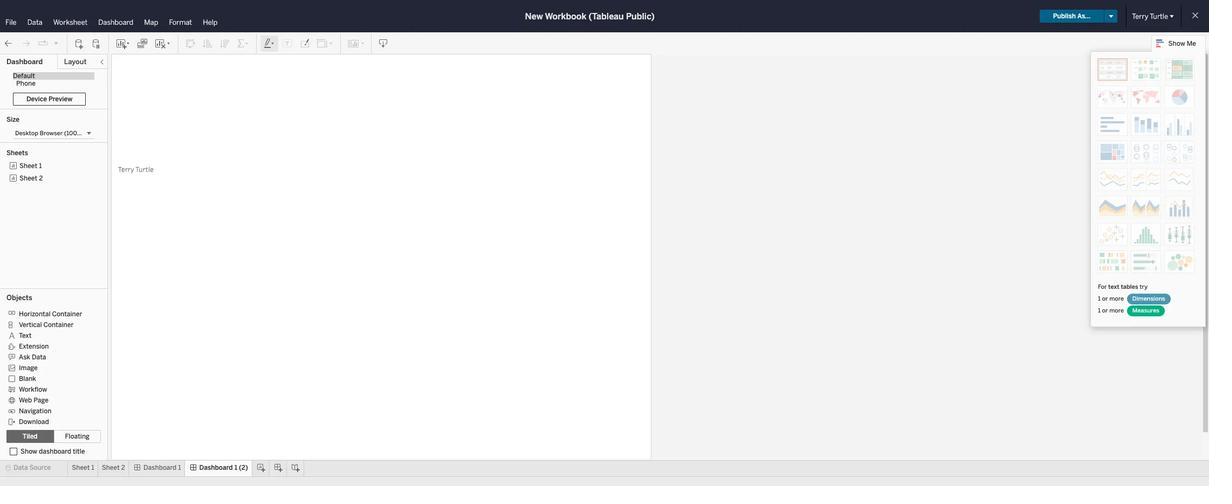 Task type: vqa. For each thing, say whether or not it's contained in the screenshot.
THE DATA SOURCE
yes



Task type: describe. For each thing, give the bounding box(es) containing it.
1 or more for measures
[[1098, 307, 1125, 314]]

extension
[[19, 343, 49, 350]]

help
[[203, 18, 218, 26]]

new
[[525, 11, 543, 21]]

pause auto updates image
[[91, 38, 102, 49]]

undo image
[[3, 38, 14, 49]]

text
[[19, 332, 31, 340]]

page
[[34, 397, 48, 404]]

blank
[[19, 375, 36, 383]]

download option
[[6, 416, 93, 427]]

sort descending image
[[219, 38, 230, 49]]

collapse image
[[99, 59, 105, 65]]

show for show me
[[1168, 40, 1185, 47]]

dashboard
[[39, 448, 71, 456]]

default
[[13, 72, 35, 80]]

dashboard 1 (2)
[[199, 464, 248, 472]]

size
[[6, 116, 19, 123]]

new workbook (tableau public)
[[525, 11, 655, 21]]

show labels image
[[282, 38, 293, 49]]

0 horizontal spatial terry turtle
[[118, 165, 154, 174]]

data for data
[[27, 18, 42, 26]]

ask
[[19, 354, 30, 361]]

image option
[[6, 362, 93, 373]]

duplicate image
[[137, 38, 148, 49]]

new data source image
[[74, 38, 85, 49]]

workbook
[[545, 11, 586, 21]]

list box containing sheet 1
[[6, 160, 101, 285]]

default phone
[[13, 72, 36, 87]]

new worksheet image
[[115, 38, 130, 49]]

data for data source
[[13, 464, 28, 472]]

web
[[19, 397, 32, 404]]

device
[[26, 95, 47, 103]]

publish
[[1053, 12, 1076, 20]]

desktop browser (1000 x 800)
[[15, 130, 101, 137]]

redo image
[[20, 38, 31, 49]]

web page option
[[6, 395, 93, 406]]

0 horizontal spatial turtle
[[135, 165, 154, 174]]

source
[[29, 464, 51, 472]]

show/hide cards image
[[347, 38, 365, 49]]

browser
[[40, 130, 63, 137]]

tiled
[[23, 433, 38, 441]]

preview
[[49, 95, 72, 103]]

replay animation image
[[38, 38, 49, 49]]

dimensions
[[1132, 296, 1165, 303]]

layout
[[64, 58, 87, 66]]

publish as... button
[[1040, 10, 1104, 23]]

file
[[5, 18, 17, 26]]

horizontal container
[[19, 311, 82, 318]]

or for measures
[[1102, 307, 1108, 314]]

device preview button
[[13, 93, 86, 106]]

objects
[[6, 294, 32, 302]]

1 or more for dimensions
[[1098, 296, 1125, 303]]

togglestate option group
[[6, 430, 101, 443]]

format
[[169, 18, 192, 26]]

blank option
[[6, 373, 93, 384]]

horizontal
[[19, 311, 50, 318]]

objects list box
[[6, 305, 101, 427]]

device preview
[[26, 95, 72, 103]]

1 horizontal spatial turtle
[[1150, 12, 1168, 20]]

for text tables try
[[1098, 284, 1148, 291]]

web page
[[19, 397, 48, 404]]

measures
[[1132, 307, 1159, 314]]



Task type: locate. For each thing, give the bounding box(es) containing it.
text option
[[6, 330, 93, 341]]

0 horizontal spatial terry
[[118, 165, 134, 174]]

1 vertical spatial more
[[1109, 307, 1124, 314]]

dashboard 1
[[143, 464, 181, 472]]

2
[[39, 175, 43, 182], [121, 464, 125, 472]]

2 left dashboard 1
[[121, 464, 125, 472]]

vertical
[[19, 321, 42, 329]]

download image
[[378, 38, 389, 49]]

show
[[1168, 40, 1185, 47], [20, 448, 37, 456]]

public)
[[626, 11, 655, 21]]

fit image
[[317, 38, 334, 49]]

0 vertical spatial data
[[27, 18, 42, 26]]

data up replay animation image
[[27, 18, 42, 26]]

sheet 1 down title
[[72, 464, 94, 472]]

data down extension
[[32, 354, 46, 361]]

turtle
[[1150, 12, 1168, 20], [135, 165, 154, 174]]

1 more from the top
[[1109, 296, 1124, 303]]

data inside option
[[32, 354, 46, 361]]

show inside button
[[1168, 40, 1185, 47]]

me
[[1187, 40, 1196, 47]]

show me button
[[1151, 35, 1206, 52]]

1 vertical spatial show
[[20, 448, 37, 456]]

terry turtle
[[1132, 12, 1168, 20], [118, 165, 154, 174]]

(1000
[[64, 130, 81, 137]]

1 or more
[[1098, 296, 1125, 303], [1098, 307, 1125, 314]]

sheet 2 left dashboard 1
[[102, 464, 125, 472]]

tables
[[1121, 284, 1138, 291]]

sheets
[[6, 149, 28, 157]]

download
[[19, 418, 49, 426]]

1 horizontal spatial 2
[[121, 464, 125, 472]]

clear sheet image
[[154, 38, 171, 49]]

0 vertical spatial turtle
[[1150, 12, 1168, 20]]

data
[[27, 18, 42, 26], [32, 354, 46, 361], [13, 464, 28, 472]]

0 vertical spatial sheet 1
[[19, 162, 42, 170]]

show me
[[1168, 40, 1196, 47]]

as...
[[1077, 12, 1090, 20]]

0 horizontal spatial show
[[20, 448, 37, 456]]

0 vertical spatial 1 or more
[[1098, 296, 1125, 303]]

sheet 2
[[19, 175, 43, 182], [102, 464, 125, 472]]

format workbook image
[[299, 38, 310, 49]]

vertical container
[[19, 321, 74, 329]]

sort ascending image
[[202, 38, 213, 49]]

desktop
[[15, 130, 38, 137]]

1 horizontal spatial sheet 1
[[72, 464, 94, 472]]

highlight image
[[263, 38, 276, 49]]

0 vertical spatial terry
[[1132, 12, 1148, 20]]

floating
[[65, 433, 90, 441]]

swap rows and columns image
[[185, 38, 196, 49]]

0 vertical spatial container
[[52, 311, 82, 318]]

2 or from the top
[[1102, 307, 1108, 314]]

1 vertical spatial 1 or more
[[1098, 307, 1125, 314]]

data source
[[13, 464, 51, 472]]

replay animation image
[[53, 40, 59, 46]]

1 horizontal spatial terry turtle
[[1132, 12, 1168, 20]]

try
[[1140, 284, 1148, 291]]

more
[[1109, 296, 1124, 303], [1109, 307, 1124, 314]]

container for vertical container
[[43, 321, 74, 329]]

1
[[39, 162, 42, 170], [1098, 296, 1101, 303], [1098, 307, 1101, 314], [91, 464, 94, 472], [178, 464, 181, 472], [234, 464, 237, 472]]

0 horizontal spatial sheet 2
[[19, 175, 43, 182]]

publish as...
[[1053, 12, 1090, 20]]

title
[[73, 448, 85, 456]]

container for horizontal container
[[52, 311, 82, 318]]

1 inside list box
[[39, 162, 42, 170]]

2 more from the top
[[1109, 307, 1124, 314]]

1 vertical spatial data
[[32, 354, 46, 361]]

text
[[1108, 284, 1119, 291]]

(tableau
[[589, 11, 624, 21]]

1 1 or more from the top
[[1098, 296, 1125, 303]]

0 vertical spatial more
[[1109, 296, 1124, 303]]

1 vertical spatial turtle
[[135, 165, 154, 174]]

0 vertical spatial 2
[[39, 175, 43, 182]]

1 horizontal spatial terry
[[1132, 12, 1148, 20]]

1 or from the top
[[1102, 296, 1108, 303]]

more for measures
[[1109, 307, 1124, 314]]

0 vertical spatial sheet 2
[[19, 175, 43, 182]]

totals image
[[237, 38, 250, 49]]

ask data
[[19, 354, 46, 361]]

sheet 1
[[19, 162, 42, 170], [72, 464, 94, 472]]

0 horizontal spatial 2
[[39, 175, 43, 182]]

1 vertical spatial or
[[1102, 307, 1108, 314]]

1 vertical spatial container
[[43, 321, 74, 329]]

1 horizontal spatial sheet 2
[[102, 464, 125, 472]]

2 inside list box
[[39, 175, 43, 182]]

show dashboard title
[[20, 448, 85, 456]]

2 1 or more from the top
[[1098, 307, 1125, 314]]

0 horizontal spatial sheet 1
[[19, 162, 42, 170]]

(2)
[[239, 464, 248, 472]]

show for show dashboard title
[[20, 448, 37, 456]]

navigation
[[19, 408, 51, 415]]

0 vertical spatial show
[[1168, 40, 1185, 47]]

worksheet
[[53, 18, 88, 26]]

dashboard
[[98, 18, 133, 26], [6, 58, 43, 66], [143, 464, 177, 472], [199, 464, 233, 472]]

workflow option
[[6, 384, 93, 395]]

container inside option
[[52, 311, 82, 318]]

list box
[[6, 160, 101, 285]]

extension option
[[6, 341, 93, 352]]

horizontal container option
[[6, 308, 93, 319]]

show left me
[[1168, 40, 1185, 47]]

or
[[1102, 296, 1108, 303], [1102, 307, 1108, 314]]

more for dimensions
[[1109, 296, 1124, 303]]

1 vertical spatial terry turtle
[[118, 165, 154, 174]]

sheet 2 down sheets
[[19, 175, 43, 182]]

container down horizontal container
[[43, 321, 74, 329]]

or for dimensions
[[1102, 296, 1108, 303]]

2 vertical spatial data
[[13, 464, 28, 472]]

vertical container option
[[6, 319, 93, 330]]

phone
[[16, 80, 36, 87]]

1 vertical spatial 2
[[121, 464, 125, 472]]

container inside option
[[43, 321, 74, 329]]

1 vertical spatial sheet 2
[[102, 464, 125, 472]]

0 vertical spatial terry turtle
[[1132, 12, 1168, 20]]

container up vertical container option in the bottom left of the page
[[52, 311, 82, 318]]

ask data option
[[6, 352, 93, 362]]

sheet 1 down sheets
[[19, 162, 42, 170]]

for
[[1098, 284, 1107, 291]]

1 vertical spatial sheet 1
[[72, 464, 94, 472]]

container
[[52, 311, 82, 318], [43, 321, 74, 329]]

data left source
[[13, 464, 28, 472]]

terry
[[1132, 12, 1148, 20], [118, 165, 134, 174]]

1 horizontal spatial show
[[1168, 40, 1185, 47]]

x
[[82, 130, 86, 137]]

workflow
[[19, 386, 47, 394]]

map
[[144, 18, 158, 26]]

0 vertical spatial or
[[1102, 296, 1108, 303]]

show down the tiled
[[20, 448, 37, 456]]

1 vertical spatial terry
[[118, 165, 134, 174]]

sheet
[[19, 162, 37, 170], [19, 175, 37, 182], [72, 464, 90, 472], [102, 464, 120, 472]]

navigation option
[[6, 406, 93, 416]]

2 down browser
[[39, 175, 43, 182]]

image
[[19, 364, 38, 372]]

800)
[[87, 130, 101, 137]]



